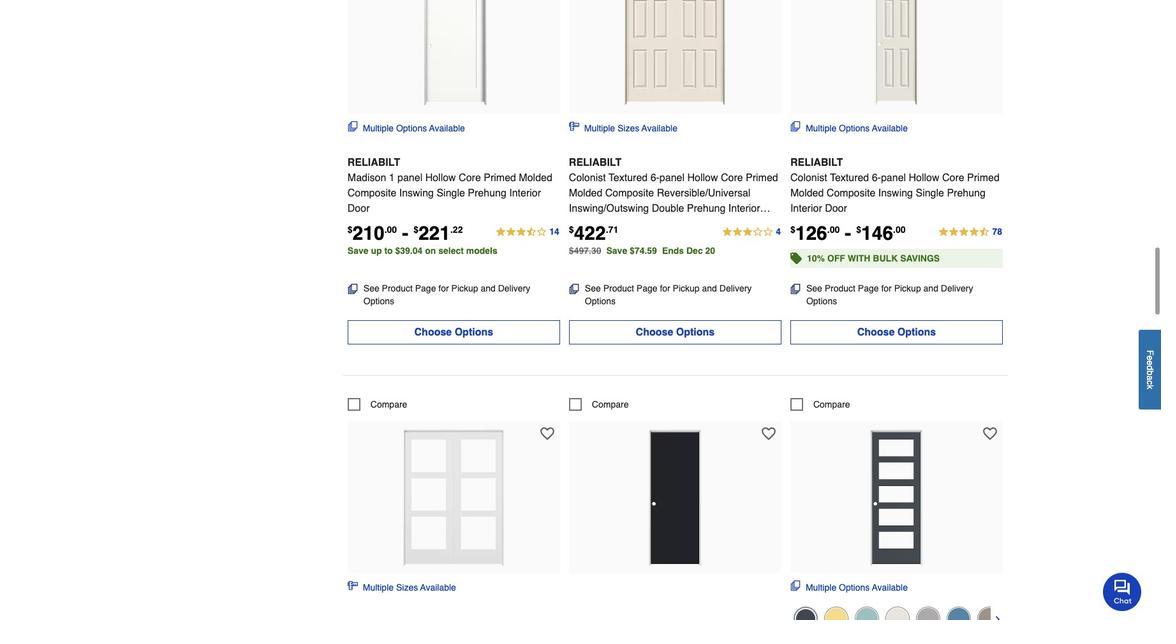 Task type: vqa. For each thing, say whether or not it's contained in the screenshot.
Shark  #Px201 - Thumbnail
no



Task type: locate. For each thing, give the bounding box(es) containing it.
2 horizontal spatial door
[[825, 203, 847, 214]]

1 horizontal spatial page
[[637, 283, 658, 293]]

2 compare from the left
[[592, 399, 629, 409]]

1 horizontal spatial for
[[660, 283, 670, 293]]

page
[[415, 283, 436, 293], [637, 283, 658, 293], [858, 283, 879, 293]]

colonist inside reliabilt colonist textured 6-panel hollow core primed molded composite inswing single prehung interior door
[[791, 172, 827, 184]]

2 horizontal spatial delivery
[[941, 283, 973, 293]]

prehung
[[468, 187, 507, 199], [947, 187, 986, 199], [687, 203, 726, 214]]

.00 up the off at the top right of page
[[827, 224, 840, 235]]

2 save from the left
[[606, 245, 627, 256]]

$ 126 .00 - $ 146 .00
[[791, 222, 906, 244]]

0 horizontal spatial delivery
[[498, 283, 530, 293]]

0 horizontal spatial core
[[459, 172, 481, 184]]

$ right 4
[[791, 224, 795, 235]]

single up 78 button
[[916, 187, 944, 199]]

0 horizontal spatial see product page for pickup and delivery options
[[364, 283, 530, 306]]

colonist up 126
[[791, 172, 827, 184]]

choose options
[[414, 326, 493, 338], [636, 326, 715, 338], [857, 326, 936, 338]]

1 vertical spatial sizes
[[396, 582, 418, 593]]

$
[[348, 224, 353, 235], [414, 224, 419, 235], [569, 224, 574, 235], [791, 224, 795, 235], [856, 224, 861, 235]]

select
[[438, 245, 464, 256]]

2 horizontal spatial composite
[[827, 187, 876, 199]]

1 delivery from the left
[[498, 283, 530, 293]]

panel up double
[[660, 172, 685, 184]]

savings
[[900, 253, 940, 263]]

2 primed from the left
[[746, 172, 778, 184]]

1 choose options from the left
[[414, 326, 493, 338]]

prehung up 3.5 stars image
[[468, 187, 507, 199]]

1 compare from the left
[[371, 399, 407, 409]]

1 horizontal spatial core
[[721, 172, 743, 184]]

multiple sizes available
[[584, 123, 678, 133], [363, 582, 456, 593]]

multiple options available link for the 'reliabilt colonist textured 6-panel hollow core primed molded composite inswing single prehung interior door' image
[[791, 121, 908, 134]]

2 page from the left
[[637, 283, 658, 293]]

on
[[425, 245, 436, 256]]

interior
[[509, 187, 541, 199], [729, 203, 760, 214], [791, 203, 822, 214]]

reliabilt for reliabilt madison 1 panel hollow core primed molded composite inswing single prehung interior door
[[348, 157, 400, 168]]

panel right 1
[[398, 172, 423, 184]]

- up the "$39.04"
[[402, 222, 408, 244]]

pickup
[[451, 283, 478, 293], [673, 283, 700, 293], [894, 283, 921, 293]]

2 hollow from the left
[[687, 172, 718, 184]]

1002545832 element
[[791, 398, 850, 411]]

reliabilt madison 1 panel hollow core primed molded composite inswing single prehung interior door
[[348, 157, 552, 214]]

1 horizontal spatial inswing
[[878, 187, 913, 199]]

see down up
[[364, 283, 379, 293]]

0 horizontal spatial panel
[[398, 172, 423, 184]]

page down save up to $39.04 on select models
[[415, 283, 436, 293]]

savings save $74.59 element
[[606, 245, 720, 256]]

2 horizontal spatial choose options
[[857, 326, 936, 338]]

2 6- from the left
[[872, 172, 881, 184]]

1 horizontal spatial primed
[[746, 172, 778, 184]]

0 horizontal spatial for
[[439, 283, 449, 293]]

$39.04
[[395, 245, 423, 256]]

c
[[1145, 381, 1156, 385]]

colonist inside reliabilt colonist textured 6-panel hollow core primed molded composite reversible/universal inswing/outswing double prehung interior door
[[569, 172, 606, 184]]

6- for inswing
[[872, 172, 881, 184]]

see
[[364, 283, 379, 293], [585, 283, 601, 293], [806, 283, 822, 293]]

2 horizontal spatial for
[[881, 283, 892, 293]]

1 horizontal spatial delivery
[[720, 283, 752, 293]]

hollow inside reliabilt colonist textured 6-panel hollow core primed molded composite inswing single prehung interior door
[[909, 172, 940, 184]]

textured up inswing/outswing
[[609, 172, 648, 184]]

4 button
[[722, 224, 782, 240]]

1 horizontal spatial 6-
[[872, 172, 881, 184]]

6- up double
[[651, 172, 660, 184]]

hollow
[[425, 172, 456, 184], [687, 172, 718, 184], [909, 172, 940, 184]]

2 composite from the left
[[605, 187, 654, 199]]

hollow inside reliabilt madison 1 panel hollow core primed molded composite inswing single prehung interior door
[[425, 172, 456, 184]]

panel inside reliabilt colonist textured 6-panel hollow core primed molded composite reversible/universal inswing/outswing double prehung interior door
[[660, 172, 685, 184]]

1 horizontal spatial interior
[[729, 203, 760, 214]]

primed up 14 button on the left top of the page
[[484, 172, 516, 184]]

for down 'bulk'
[[881, 283, 892, 293]]

0 horizontal spatial hollow
[[425, 172, 456, 184]]

0 horizontal spatial multiple sizes available link
[[348, 580, 456, 594]]

reliabilt inside reliabilt colonist textured 6-panel hollow core primed molded composite reversible/universal inswing/outswing double prehung interior door
[[569, 157, 622, 168]]

$422.71 element
[[569, 222, 618, 244]]

1 see product page for pickup and delivery options from the left
[[364, 283, 530, 306]]

1 vertical spatial multiple sizes available link
[[348, 580, 456, 594]]

save left up
[[348, 245, 368, 256]]

e up the d
[[1145, 356, 1156, 361]]

10% off with bulk savings
[[807, 253, 940, 263]]

1 $ from the left
[[348, 224, 353, 235]]

2 .00 from the left
[[827, 224, 840, 235]]

1 horizontal spatial colonist
[[791, 172, 827, 184]]

$497.30
[[569, 245, 601, 256]]

$ down madison
[[348, 224, 353, 235]]

0 horizontal spatial .00
[[385, 224, 397, 235]]

delivery
[[498, 283, 530, 293], [720, 283, 752, 293], [941, 283, 973, 293]]

2 colonist from the left
[[791, 172, 827, 184]]

see product page for pickup and delivery options down 'bulk'
[[806, 283, 973, 306]]

1 core from the left
[[459, 172, 481, 184]]

b
[[1145, 371, 1156, 376]]

1 horizontal spatial composite
[[605, 187, 654, 199]]

models
[[466, 245, 498, 256]]

colonist up inswing/outswing
[[569, 172, 606, 184]]

core up reversible/universal
[[721, 172, 743, 184]]

available for the 'reliabilt colonist textured 6-panel hollow core primed molded composite inswing single prehung interior door' image
[[872, 123, 908, 133]]

3 $ from the left
[[569, 224, 574, 235]]

molded for colonist textured 6-panel hollow core primed molded composite reversible/universal inswing/outswing double prehung interior door
[[569, 187, 603, 199]]

0 horizontal spatial single
[[437, 187, 465, 199]]

2 product from the left
[[603, 283, 634, 293]]

core inside reliabilt colonist textured 6-panel hollow core primed molded composite inswing single prehung interior door
[[942, 172, 965, 184]]

for down select at the left of the page
[[439, 283, 449, 293]]

for down savings save $74.59 element at the right top of the page
[[660, 283, 670, 293]]

1 choose options link from the left
[[348, 320, 560, 344]]

e
[[1145, 356, 1156, 361], [1145, 361, 1156, 366]]

3 core from the left
[[942, 172, 965, 184]]

delivery down 14 button on the left top of the page
[[498, 283, 530, 293]]

1 textured from the left
[[609, 172, 648, 184]]

1 horizontal spatial door
[[569, 218, 591, 229]]

3 hollow from the left
[[909, 172, 940, 184]]

6- inside reliabilt colonist textured 6-panel hollow core primed molded composite inswing single prehung interior door
[[872, 172, 881, 184]]

0 horizontal spatial choose options link
[[348, 320, 560, 344]]

textured for reversible/universal
[[609, 172, 648, 184]]

compare inside 1002545526 element
[[592, 399, 629, 409]]

molded up 3.5 stars image
[[519, 172, 552, 184]]

panel
[[398, 172, 423, 184], [660, 172, 685, 184], [881, 172, 906, 184]]

1 horizontal spatial heart outline image
[[762, 427, 776, 441]]

molded
[[519, 172, 552, 184], [569, 187, 603, 199], [791, 187, 824, 199]]

1 vertical spatial multiple sizes available
[[363, 582, 456, 593]]

2 horizontal spatial compare
[[813, 399, 850, 409]]

core up the 4.5 stars "image"
[[942, 172, 965, 184]]

3 choose from the left
[[857, 326, 895, 338]]

up
[[371, 245, 382, 256]]

reliabilt shaker 32-in x 80-in midnight 5-panel equal solid core prefinished pine mdf right hand inswing single prehung interior door image
[[605, 427, 746, 568]]

0 horizontal spatial textured
[[609, 172, 648, 184]]

2 textured from the left
[[830, 172, 869, 184]]

see down $497.30
[[585, 283, 601, 293]]

2 single from the left
[[916, 187, 944, 199]]

$126.00-$146.00 element
[[791, 222, 906, 244]]

choose
[[414, 326, 452, 338], [636, 326, 673, 338], [857, 326, 895, 338]]

door up was price $497.30 element
[[569, 218, 591, 229]]

e up b
[[1145, 361, 1156, 366]]

3 compare from the left
[[813, 399, 850, 409]]

product down the off at the top right of page
[[825, 283, 856, 293]]

$ for 210
[[348, 224, 353, 235]]

1 single from the left
[[437, 187, 465, 199]]

$ 210 .00 - $ 221 .22
[[348, 222, 463, 244]]

2 see from the left
[[585, 283, 601, 293]]

2 choose from the left
[[636, 326, 673, 338]]

0 horizontal spatial compare
[[371, 399, 407, 409]]

3 choose options from the left
[[857, 326, 936, 338]]

$ for 422
[[569, 224, 574, 235]]

prehung up the 4.5 stars "image"
[[947, 187, 986, 199]]

3 see from the left
[[806, 283, 822, 293]]

chat invite button image
[[1103, 572, 1142, 611]]

heart outline image
[[540, 427, 554, 441], [762, 427, 776, 441], [983, 427, 997, 441]]

core inside reliabilt madison 1 panel hollow core primed molded composite inswing single prehung interior door
[[459, 172, 481, 184]]

0 horizontal spatial prehung
[[468, 187, 507, 199]]

0 horizontal spatial -
[[402, 222, 408, 244]]

1 save from the left
[[348, 245, 368, 256]]

to
[[384, 245, 393, 256]]

pickup down savings on the top right of the page
[[894, 283, 921, 293]]

2 horizontal spatial interior
[[791, 203, 822, 214]]

3 panel from the left
[[881, 172, 906, 184]]

0 horizontal spatial 6-
[[651, 172, 660, 184]]

0 horizontal spatial door
[[348, 203, 370, 214]]

2 core from the left
[[721, 172, 743, 184]]

product
[[382, 283, 413, 293], [603, 283, 634, 293], [825, 283, 856, 293]]

.00
[[385, 224, 397, 235], [827, 224, 840, 235], [893, 224, 906, 235]]

2 horizontal spatial panel
[[881, 172, 906, 184]]

1 horizontal spatial .00
[[827, 224, 840, 235]]

1 horizontal spatial panel
[[660, 172, 685, 184]]

1 horizontal spatial see
[[585, 283, 601, 293]]

door up 210
[[348, 203, 370, 214]]

prehung inside reliabilt madison 1 panel hollow core primed molded composite inswing single prehung interior door
[[468, 187, 507, 199]]

multiple options available link
[[348, 121, 465, 134], [791, 121, 908, 134], [791, 580, 908, 594]]

1 horizontal spatial save
[[606, 245, 627, 256]]

inswing/outswing
[[569, 203, 649, 214]]

multiple options available
[[363, 123, 465, 133], [806, 123, 908, 133], [806, 582, 908, 593]]

1 horizontal spatial and
[[702, 283, 717, 293]]

2 horizontal spatial .00
[[893, 224, 906, 235]]

2 horizontal spatial core
[[942, 172, 965, 184]]

$ up with
[[856, 224, 861, 235]]

hollow inside reliabilt colonist textured 6-panel hollow core primed molded composite reversible/universal inswing/outswing double prehung interior door
[[687, 172, 718, 184]]

0 horizontal spatial choose
[[414, 326, 452, 338]]

- up with
[[845, 222, 851, 244]]

compare
[[371, 399, 407, 409], [592, 399, 629, 409], [813, 399, 850, 409]]

panel inside reliabilt madison 1 panel hollow core primed molded composite inswing single prehung interior door
[[398, 172, 423, 184]]

1000840656 element
[[348, 398, 407, 411]]

core
[[459, 172, 481, 184], [721, 172, 743, 184], [942, 172, 965, 184]]

1 6- from the left
[[651, 172, 660, 184]]

1 horizontal spatial -
[[845, 222, 851, 244]]

3 see product page for pickup and delivery options from the left
[[806, 283, 973, 306]]

choose options link
[[348, 320, 560, 344], [569, 320, 782, 344], [791, 320, 1003, 344]]

multiple for reliabilt madison 1 panel hollow core primed molded composite inswing single prehung interior door image
[[363, 123, 394, 133]]

0 horizontal spatial heart outline image
[[540, 427, 554, 441]]

1
[[389, 172, 395, 184]]

1 horizontal spatial reliabilt
[[569, 157, 622, 168]]

options
[[396, 123, 427, 133], [839, 123, 870, 133], [364, 296, 394, 306], [585, 296, 616, 306], [806, 296, 837, 306], [455, 326, 493, 338], [676, 326, 715, 338], [898, 326, 936, 338], [839, 582, 870, 593]]

interior up 3.5 stars image
[[509, 187, 541, 199]]

product down to
[[382, 283, 413, 293]]

bulk
[[873, 253, 898, 263]]

0 horizontal spatial colonist
[[569, 172, 606, 184]]

primed up 78
[[967, 172, 1000, 184]]

product down $497.30 save $74.59 ends dec 20
[[603, 283, 634, 293]]

2 horizontal spatial primed
[[967, 172, 1000, 184]]

reliabilt for reliabilt colonist textured 6-panel hollow core primed molded composite inswing single prehung interior door
[[791, 157, 843, 168]]

compare inside 1002545832 'element'
[[813, 399, 850, 409]]

molded inside reliabilt colonist textured 6-panel hollow core primed molded composite reversible/universal inswing/outswing double prehung interior door
[[569, 187, 603, 199]]

choose for third choose options link from left
[[857, 326, 895, 338]]

core up '.22'
[[459, 172, 481, 184]]

0 horizontal spatial reliabilt
[[348, 157, 400, 168]]

inswing up $210.00-$221.22 element
[[399, 187, 434, 199]]

78
[[992, 226, 1002, 236]]

interior up 4 button
[[729, 203, 760, 214]]

0 horizontal spatial molded
[[519, 172, 552, 184]]

2 - from the left
[[845, 222, 851, 244]]

reversible/universal
[[657, 187, 751, 199]]

0 horizontal spatial composite
[[348, 187, 396, 199]]

colonist
[[569, 172, 606, 184], [791, 172, 827, 184]]

0 vertical spatial multiple sizes available
[[584, 123, 678, 133]]

pickup down select at the left of the page
[[451, 283, 478, 293]]

composite up $126.00-$146.00 element
[[827, 187, 876, 199]]

1 colonist from the left
[[569, 172, 606, 184]]

210
[[353, 222, 385, 244]]

composite up inswing/outswing
[[605, 187, 654, 199]]

0 horizontal spatial product
[[382, 283, 413, 293]]

0 horizontal spatial sizes
[[396, 582, 418, 593]]

.00 for 126
[[827, 224, 840, 235]]

1 horizontal spatial sizes
[[618, 123, 639, 133]]

0 vertical spatial multiple sizes available link
[[569, 121, 678, 134]]

compare inside 1000840656 element
[[371, 399, 407, 409]]

reliabilt inside reliabilt colonist textured 6-panel hollow core primed molded composite inswing single prehung interior door
[[791, 157, 843, 168]]

colonist for colonist textured 6-panel hollow core primed molded composite reversible/universal inswing/outswing double prehung interior door
[[569, 172, 606, 184]]

primed inside reliabilt colonist textured 6-panel hollow core primed molded composite reversible/universal inswing/outswing double prehung interior door
[[746, 172, 778, 184]]

prehung down reversible/universal
[[687, 203, 726, 214]]

primed for colonist textured 6-panel hollow core primed molded composite inswing single prehung interior door
[[967, 172, 1000, 184]]

core for colonist textured 6-panel hollow core primed molded composite reversible/universal inswing/outswing double prehung interior door
[[721, 172, 743, 184]]

1 horizontal spatial product
[[603, 283, 634, 293]]

1 horizontal spatial multiple sizes available link
[[569, 121, 678, 134]]

1 horizontal spatial compare
[[592, 399, 629, 409]]

textured
[[609, 172, 648, 184], [830, 172, 869, 184]]

1 reliabilt from the left
[[348, 157, 400, 168]]

molded inside reliabilt colonist textured 6-panel hollow core primed molded composite inswing single prehung interior door
[[791, 187, 824, 199]]

textured for inswing
[[830, 172, 869, 184]]

for
[[439, 283, 449, 293], [660, 283, 670, 293], [881, 283, 892, 293]]

2 horizontal spatial prehung
[[947, 187, 986, 199]]

3 page from the left
[[858, 283, 879, 293]]

3 composite from the left
[[827, 187, 876, 199]]

multiple sizes available link
[[569, 121, 678, 134], [348, 580, 456, 594]]

6- inside reliabilt colonist textured 6-panel hollow core primed molded composite reversible/universal inswing/outswing double prehung interior door
[[651, 172, 660, 184]]

-
[[402, 222, 408, 244], [845, 222, 851, 244]]

composite inside reliabilt colonist textured 6-panel hollow core primed molded composite inswing single prehung interior door
[[827, 187, 876, 199]]

delivery down ends dec 20 element
[[720, 283, 752, 293]]

2 horizontal spatial see
[[806, 283, 822, 293]]

1 horizontal spatial single
[[916, 187, 944, 199]]

2 horizontal spatial hollow
[[909, 172, 940, 184]]

and down "models"
[[481, 283, 496, 293]]

1 horizontal spatial choose
[[636, 326, 673, 338]]

1 composite from the left
[[348, 187, 396, 199]]

reliabilt colonist textured 6-panel hollow core primed molded composite reversible/universal inswing/outswing double prehung interior door
[[569, 157, 778, 229]]

2 horizontal spatial molded
[[791, 187, 824, 199]]

4 $ from the left
[[791, 224, 795, 235]]

choose options for third choose options link from left
[[857, 326, 936, 338]]

$ up save up to $39.04 on select models
[[414, 224, 419, 235]]

0 horizontal spatial page
[[415, 283, 436, 293]]

see down "10%"
[[806, 283, 822, 293]]

1 e from the top
[[1145, 356, 1156, 361]]

0 horizontal spatial pickup
[[451, 283, 478, 293]]

delivery down 78 button
[[941, 283, 973, 293]]

available
[[429, 123, 465, 133], [642, 123, 678, 133], [872, 123, 908, 133], [420, 582, 456, 593], [872, 582, 908, 593]]

1 horizontal spatial prehung
[[687, 203, 726, 214]]

with
[[848, 253, 871, 263]]

2 choose options link from the left
[[569, 320, 782, 344]]

2 e from the top
[[1145, 361, 1156, 366]]

door inside reliabilt colonist textured 6-panel hollow core primed molded composite inswing single prehung interior door
[[825, 203, 847, 214]]

1 horizontal spatial pickup
[[673, 283, 700, 293]]

126
[[795, 222, 827, 244]]

reliabilt
[[348, 157, 400, 168], [569, 157, 622, 168], [791, 157, 843, 168]]

0 horizontal spatial interior
[[509, 187, 541, 199]]

interior inside reliabilt colonist textured 6-panel hollow core primed molded composite inswing single prehung interior door
[[791, 203, 822, 214]]

0 horizontal spatial primed
[[484, 172, 516, 184]]

multiple options available for the 'reliabilt colonist textured 6-panel hollow core primed molded composite inswing single prehung interior door' image
[[806, 123, 908, 133]]

1 panel from the left
[[398, 172, 423, 184]]

1 .00 from the left
[[385, 224, 397, 235]]

2 horizontal spatial heart outline image
[[983, 427, 997, 441]]

molded up 126
[[791, 187, 824, 199]]

6- for reversible/universal
[[651, 172, 660, 184]]

reliabilt colonist textured 6-panel hollow core primed molded composite inswing single prehung interior door image
[[827, 0, 967, 108]]

0 horizontal spatial multiple sizes available
[[363, 582, 456, 593]]

2 horizontal spatial pickup
[[894, 283, 921, 293]]

white image
[[886, 607, 910, 620]]

f e e d b a c k
[[1145, 350, 1156, 390]]

choose options for 3rd choose options link from right
[[414, 326, 493, 338]]

3 primed from the left
[[967, 172, 1000, 184]]

textured inside reliabilt colonist textured 6-panel hollow core primed molded composite inswing single prehung interior door
[[830, 172, 869, 184]]

textured inside reliabilt colonist textured 6-panel hollow core primed molded composite reversible/universal inswing/outswing double prehung interior door
[[609, 172, 648, 184]]

interior inside reliabilt madison 1 panel hollow core primed molded composite inswing single prehung interior door
[[509, 187, 541, 199]]

door
[[348, 203, 370, 214], [825, 203, 847, 214], [569, 218, 591, 229]]

primed up "3 stars" image
[[746, 172, 778, 184]]

1 primed from the left
[[484, 172, 516, 184]]

see product page for pickup and delivery options
[[364, 283, 530, 306], [585, 283, 752, 306], [806, 283, 973, 306]]

inswing inside reliabilt colonist textured 6-panel hollow core primed molded composite inswing single prehung interior door
[[878, 187, 913, 199]]

and down savings on the top right of the page
[[924, 283, 939, 293]]

single up '.22'
[[437, 187, 465, 199]]

2 reliabilt from the left
[[569, 157, 622, 168]]

inswing inside reliabilt madison 1 panel hollow core primed molded composite inswing single prehung interior door
[[399, 187, 434, 199]]

1 inswing from the left
[[399, 187, 434, 199]]

multiple
[[363, 123, 394, 133], [584, 123, 615, 133], [806, 123, 837, 133], [363, 582, 394, 593], [806, 582, 837, 593]]

1 horizontal spatial choose options link
[[569, 320, 782, 344]]

page down 10% off with bulk savings
[[858, 283, 879, 293]]

2 horizontal spatial product
[[825, 283, 856, 293]]

save down .71
[[606, 245, 627, 256]]

3 delivery from the left
[[941, 283, 973, 293]]

1 hollow from the left
[[425, 172, 456, 184]]

inswing
[[399, 187, 434, 199], [878, 187, 913, 199]]

1 horizontal spatial multiple sizes available
[[584, 123, 678, 133]]

textured up $126.00-$146.00 element
[[830, 172, 869, 184]]

0 horizontal spatial inswing
[[399, 187, 434, 199]]

reliabilt inside reliabilt madison 1 panel hollow core primed molded composite inswing single prehung interior door
[[348, 157, 400, 168]]

pickup down ends dec 20 element
[[673, 283, 700, 293]]

1 horizontal spatial textured
[[830, 172, 869, 184]]

single
[[437, 187, 465, 199], [916, 187, 944, 199]]

2 choose options from the left
[[636, 326, 715, 338]]

composite down madison
[[348, 187, 396, 199]]

core inside reliabilt colonist textured 6-panel hollow core primed molded composite reversible/universal inswing/outswing double prehung interior door
[[721, 172, 743, 184]]

inswing up 146
[[878, 187, 913, 199]]

$210.00-$221.22 element
[[348, 222, 463, 244]]

see product page for pickup and delivery options down the ends
[[585, 283, 752, 306]]

a
[[1145, 376, 1156, 381]]

2 panel from the left
[[660, 172, 685, 184]]

1 - from the left
[[402, 222, 408, 244]]

2 horizontal spatial reliabilt
[[791, 157, 843, 168]]

2 inswing from the left
[[878, 187, 913, 199]]

panel inside reliabilt colonist textured 6-panel hollow core primed molded composite inswing single prehung interior door
[[881, 172, 906, 184]]

2 horizontal spatial see product page for pickup and delivery options
[[806, 283, 973, 306]]

0 horizontal spatial see
[[364, 283, 379, 293]]

slate image
[[794, 607, 818, 620]]

.00 inside the $ 210 .00 - $ 221 .22
[[385, 224, 397, 235]]

sizes
[[618, 123, 639, 133], [396, 582, 418, 593]]

0 vertical spatial sizes
[[618, 123, 639, 133]]

3 reliabilt from the left
[[791, 157, 843, 168]]

interior up 126
[[791, 203, 822, 214]]

1 horizontal spatial molded
[[569, 187, 603, 199]]

2 delivery from the left
[[720, 283, 752, 293]]

composite
[[348, 187, 396, 199], [605, 187, 654, 199], [827, 187, 876, 199]]

.00 up 'bulk'
[[893, 224, 906, 235]]

primed
[[484, 172, 516, 184], [746, 172, 778, 184], [967, 172, 1000, 184]]

.00 up to
[[385, 224, 397, 235]]

0 horizontal spatial and
[[481, 283, 496, 293]]

78 button
[[938, 224, 1003, 240]]

1 horizontal spatial hollow
[[687, 172, 718, 184]]

2 for from the left
[[660, 283, 670, 293]]

primed inside reliabilt colonist textured 6-panel hollow core primed molded composite inswing single prehung interior door
[[967, 172, 1000, 184]]

1 horizontal spatial choose options
[[636, 326, 715, 338]]

$ 422 .71
[[569, 222, 618, 244]]

2 horizontal spatial and
[[924, 283, 939, 293]]

see product page for pickup and delivery options down select at the left of the page
[[364, 283, 530, 306]]

and down 20
[[702, 283, 717, 293]]

and
[[481, 283, 496, 293], [702, 283, 717, 293], [924, 283, 939, 293]]

door up $ 126 .00 - $ 146 .00
[[825, 203, 847, 214]]

2 horizontal spatial choose options link
[[791, 320, 1003, 344]]

2 horizontal spatial page
[[858, 283, 879, 293]]

save
[[348, 245, 368, 256], [606, 245, 627, 256]]

$74.59
[[630, 245, 657, 256]]

0 horizontal spatial save
[[348, 245, 368, 256]]

compare for 1000840656 element at the bottom
[[371, 399, 407, 409]]

1 choose from the left
[[414, 326, 452, 338]]

$ inside $ 422 .71
[[569, 224, 574, 235]]

$497.30 save $74.59 ends dec 20
[[569, 245, 715, 256]]

$ right 14
[[569, 224, 574, 235]]

2 horizontal spatial choose
[[857, 326, 895, 338]]

1 horizontal spatial see product page for pickup and delivery options
[[585, 283, 752, 306]]

page down the $74.59
[[637, 283, 658, 293]]

reliabilt shaker 24-in x 80-in 5-panel equal frosted glass solid core prefinished pine mdf inswing single prehung interior door image
[[827, 427, 967, 568]]

6-
[[651, 172, 660, 184], [872, 172, 881, 184]]

composite inside reliabilt colonist textured 6-panel hollow core primed molded composite reversible/universal inswing/outswing double prehung interior door
[[605, 187, 654, 199]]

0 horizontal spatial choose options
[[414, 326, 493, 338]]

molded up inswing/outswing
[[569, 187, 603, 199]]

panel up 146
[[881, 172, 906, 184]]

.00 for 210
[[385, 224, 397, 235]]

6- up 146
[[872, 172, 881, 184]]



Task type: describe. For each thing, give the bounding box(es) containing it.
1 for from the left
[[439, 283, 449, 293]]

composite for colonist textured 6-panel hollow core primed molded composite reversible/universal inswing/outswing double prehung interior door
[[605, 187, 654, 199]]

reliabilt shaker white 3-panel square frosted glass solid core primed pine mdf universal inswing double prehung interior door image
[[384, 427, 524, 568]]

ends dec 20 element
[[662, 245, 720, 256]]

sea mist image
[[855, 607, 879, 620]]

was price $497.30 element
[[569, 242, 606, 256]]

core for colonist textured 6-panel hollow core primed molded composite inswing single prehung interior door
[[942, 172, 965, 184]]

3 .00 from the left
[[893, 224, 906, 235]]

reliabilt colonist textured 6-panel hollow core primed molded composite inswing single prehung interior door
[[791, 157, 1000, 214]]

reliabilt for reliabilt colonist textured 6-panel hollow core primed molded composite reversible/universal inswing/outswing double prehung interior door
[[569, 157, 622, 168]]

available for reliabilt madison 1 panel hollow core primed molded composite inswing single prehung interior door image
[[429, 123, 465, 133]]

single inside reliabilt madison 1 panel hollow core primed molded composite inswing single prehung interior door
[[437, 187, 465, 199]]

choose options for 2nd choose options link from the right
[[636, 326, 715, 338]]

f e e d b a c k button
[[1139, 330, 1161, 410]]

sizes for reliabilt shaker white 3-panel square frosted glass solid core primed pine mdf universal inswing double prehung interior door image
[[396, 582, 418, 593]]

422
[[574, 222, 606, 244]]

2 $ from the left
[[414, 224, 419, 235]]

3 and from the left
[[924, 283, 939, 293]]

2 pickup from the left
[[673, 283, 700, 293]]

multiple options available link for reliabilt madison 1 panel hollow core primed molded composite inswing single prehung interior door image
[[348, 121, 465, 134]]

20
[[705, 245, 715, 256]]

multiple sizes available for the reliabilt colonist textured 6-panel hollow core primed molded composite reversible/universal inswing/outswing double prehung interior door "image"
[[584, 123, 678, 133]]

multiple sizes available for reliabilt shaker white 3-panel square frosted glass solid core primed pine mdf universal inswing double prehung interior door image
[[363, 582, 456, 593]]

multiple for the 'reliabilt colonist textured 6-panel hollow core primed molded composite inswing single prehung interior door' image
[[806, 123, 837, 133]]

1 pickup from the left
[[451, 283, 478, 293]]

door inside reliabilt madison 1 panel hollow core primed molded composite inswing single prehung interior door
[[348, 203, 370, 214]]

multiple for the reliabilt colonist textured 6-panel hollow core primed molded composite reversible/universal inswing/outswing double prehung interior door "image"
[[584, 123, 615, 133]]

hollow for colonist textured 6-panel hollow core primed molded composite reversible/universal inswing/outswing double prehung interior door
[[687, 172, 718, 184]]

f
[[1145, 350, 1156, 356]]

.22
[[450, 224, 463, 235]]

1002545526 element
[[569, 398, 629, 411]]

marigold image
[[824, 607, 849, 620]]

reliabilt madison 1 panel hollow core primed molded composite inswing single prehung interior door image
[[384, 0, 524, 108]]

1 page from the left
[[415, 283, 436, 293]]

driftwood image
[[916, 607, 940, 620]]

14
[[550, 226, 559, 236]]

panel for colonist textured 6-panel hollow core primed molded composite reversible/universal inswing/outswing double prehung interior door
[[660, 172, 685, 184]]

off
[[827, 253, 845, 263]]

double
[[652, 203, 684, 214]]

interior inside reliabilt colonist textured 6-panel hollow core primed molded composite reversible/universal inswing/outswing double prehung interior door
[[729, 203, 760, 214]]

221
[[419, 222, 450, 244]]

3 product from the left
[[825, 283, 856, 293]]

sizes for the reliabilt colonist textured 6-panel hollow core primed molded composite reversible/universal inswing/outswing double prehung interior door "image"
[[618, 123, 639, 133]]

1 see from the left
[[364, 283, 379, 293]]

$ for 126
[[791, 224, 795, 235]]

compare for 1002545832 'element'
[[813, 399, 850, 409]]

composite for colonist textured 6-panel hollow core primed molded composite inswing single prehung interior door
[[827, 187, 876, 199]]

multiple options available for reliabilt madison 1 panel hollow core primed molded composite inswing single prehung interior door image
[[363, 123, 465, 133]]

5 $ from the left
[[856, 224, 861, 235]]

single inside reliabilt colonist textured 6-panel hollow core primed molded composite inswing single prehung interior door
[[916, 187, 944, 199]]

4.5 stars image
[[938, 224, 1003, 240]]

prehung inside reliabilt colonist textured 6-panel hollow core primed molded composite inswing single prehung interior door
[[947, 187, 986, 199]]

compare for 1002545526 element
[[592, 399, 629, 409]]

primed inside reliabilt madison 1 panel hollow core primed molded composite inswing single prehung interior door
[[484, 172, 516, 184]]

molded inside reliabilt madison 1 panel hollow core primed molded composite inswing single prehung interior door
[[519, 172, 552, 184]]

3 for from the left
[[881, 283, 892, 293]]

tag filled image
[[791, 249, 802, 267]]

3 heart outline image from the left
[[983, 427, 997, 441]]

2 see product page for pickup and delivery options from the left
[[585, 283, 752, 306]]

d
[[1145, 366, 1156, 371]]

multiple sizes available link for the reliabilt colonist textured 6-panel hollow core primed molded composite reversible/universal inswing/outswing double prehung interior door "image"
[[569, 121, 678, 134]]

2 and from the left
[[702, 283, 717, 293]]

multiple sizes available link for reliabilt shaker white 3-panel square frosted glass solid core primed pine mdf universal inswing double prehung interior door image
[[348, 580, 456, 594]]

3.5 stars image
[[495, 224, 560, 240]]

1 and from the left
[[481, 283, 496, 293]]

4
[[776, 226, 781, 236]]

sand piper image
[[977, 607, 1002, 620]]

primed for colonist textured 6-panel hollow core primed molded composite reversible/universal inswing/outswing double prehung interior door
[[746, 172, 778, 184]]

choose for 3rd choose options link from right
[[414, 326, 452, 338]]

available for the reliabilt colonist textured 6-panel hollow core primed molded composite reversible/universal inswing/outswing double prehung interior door "image"
[[642, 123, 678, 133]]

ends
[[662, 245, 684, 256]]

2 heart outline image from the left
[[762, 427, 776, 441]]

door inside reliabilt colonist textured 6-panel hollow core primed molded composite reversible/universal inswing/outswing double prehung interior door
[[569, 218, 591, 229]]

available for reliabilt shaker white 3-panel square frosted glass solid core primed pine mdf universal inswing double prehung interior door image
[[420, 582, 456, 593]]

146
[[861, 222, 893, 244]]

blue heron image
[[947, 607, 971, 620]]

- for 146
[[845, 222, 851, 244]]

1 heart outline image from the left
[[540, 427, 554, 441]]

1 product from the left
[[382, 283, 413, 293]]

10%
[[807, 253, 825, 263]]

save up to $39.04 on select models
[[348, 245, 498, 256]]

3 pickup from the left
[[894, 283, 921, 293]]

hollow for colonist textured 6-panel hollow core primed molded composite inswing single prehung interior door
[[909, 172, 940, 184]]

prehung inside reliabilt colonist textured 6-panel hollow core primed molded composite reversible/universal inswing/outswing double prehung interior door
[[687, 203, 726, 214]]

choose for 2nd choose options link from the right
[[636, 326, 673, 338]]

dec
[[687, 245, 703, 256]]

colonist for colonist textured 6-panel hollow core primed molded composite inswing single prehung interior door
[[791, 172, 827, 184]]

reliabilt colonist textured 6-panel hollow core primed molded composite reversible/universal inswing/outswing double prehung interior door image
[[605, 0, 746, 108]]

multiple for reliabilt shaker white 3-panel square frosted glass solid core primed pine mdf universal inswing double prehung interior door image
[[363, 582, 394, 593]]

3 choose options link from the left
[[791, 320, 1003, 344]]

- for 221
[[402, 222, 408, 244]]

composite inside reliabilt madison 1 panel hollow core primed molded composite inswing single prehung interior door
[[348, 187, 396, 199]]

madison
[[348, 172, 386, 184]]

14 button
[[495, 224, 560, 240]]

k
[[1145, 385, 1156, 390]]

molded for colonist textured 6-panel hollow core primed molded composite inswing single prehung interior door
[[791, 187, 824, 199]]

panel for colonist textured 6-panel hollow core primed molded composite inswing single prehung interior door
[[881, 172, 906, 184]]

3 stars image
[[722, 224, 782, 240]]

.71
[[606, 224, 618, 235]]



